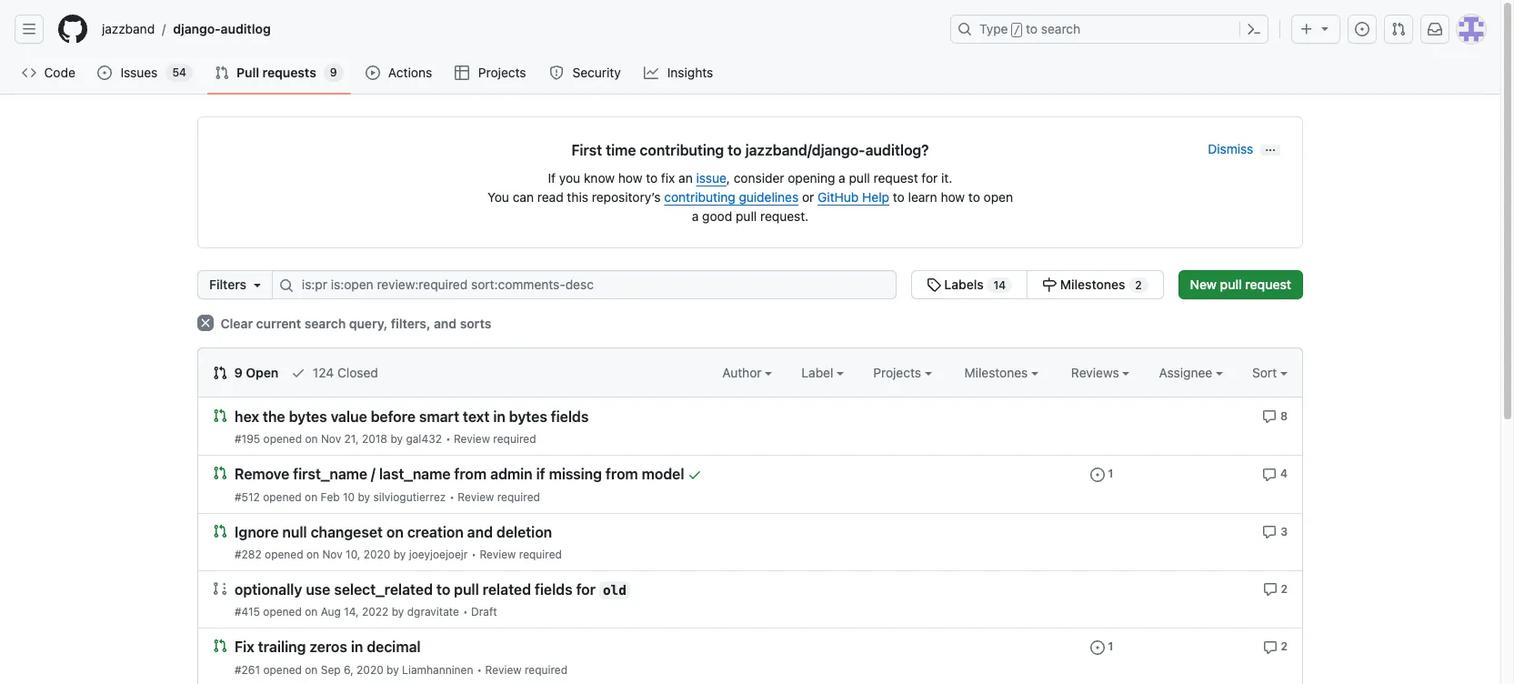 Task type: describe. For each thing, give the bounding box(es) containing it.
on down #512             opened on feb 10 by silviogutierrez • review required
[[387, 524, 404, 540]]

code
[[44, 65, 75, 80]]

to left fix
[[646, 170, 658, 186]]

review inside fix trailing zeros in decimal #261             opened on sep 6, 2020 by liamhanninen • review required
[[485, 663, 522, 676]]

issue opened image for 1
[[1090, 467, 1105, 482]]

closed
[[338, 365, 378, 380]]

missing
[[549, 466, 602, 483]]

joeyjoejoejr
[[409, 548, 468, 561]]

clear
[[221, 316, 253, 331]]

4 link
[[1263, 465, 1288, 482]]

check image
[[291, 366, 306, 380]]

the
[[263, 409, 285, 425]]

security
[[573, 65, 621, 80]]

gal432
[[406, 432, 442, 446]]

0 horizontal spatial projects
[[478, 65, 526, 80]]

auditlog?
[[866, 142, 929, 158]]

deletion
[[497, 524, 552, 540]]

projects link
[[448, 59, 535, 86]]

0 vertical spatial how
[[618, 170, 643, 186]]

required down admin
[[497, 490, 540, 504]]

if
[[548, 170, 556, 186]]

draft link
[[471, 605, 497, 619]]

hex
[[235, 409, 259, 425]]

1 bytes from the left
[[289, 409, 327, 425]]

review required link down admin
[[458, 490, 540, 504]]

to learn how to open a good pull request.
[[692, 189, 1014, 224]]

fix
[[235, 639, 255, 656]]

9 open link
[[213, 363, 279, 382]]

sorts
[[460, 316, 492, 331]]

filters
[[209, 277, 246, 292]]

on inside hex the bytes value before smart text in bytes fields #195             opened on nov 21, 2018 by gal432 • review required
[[305, 432, 318, 446]]

4
[[1281, 467, 1288, 481]]

author button
[[723, 363, 773, 382]]

github
[[818, 189, 859, 205]]

/ for type
[[1014, 24, 1021, 36]]

• down 'remove first_name / last_name from admin if missing from model'
[[450, 490, 455, 504]]

issue link
[[696, 170, 727, 186]]

optionally
[[235, 582, 302, 598]]

liamhanninen link
[[402, 663, 473, 676]]

request.
[[761, 208, 809, 224]]

54
[[172, 66, 187, 79]]

if
[[536, 466, 546, 483]]

consider
[[734, 170, 785, 186]]

can
[[513, 189, 534, 205]]

first
[[572, 142, 602, 158]]

review inside hex the bytes value before smart text in bytes fields #195             opened on nov 21, 2018 by gal432 • review required
[[454, 432, 490, 446]]

review down remove first_name / last_name from admin if missing from model link
[[458, 490, 494, 504]]

fields inside optionally use select_related to pull related fields for old #415             opened on aug 14, 2022 by dgravitate • draft
[[535, 582, 573, 598]]

plus image
[[1300, 22, 1315, 36]]

2 link for optionally use select_related to pull related fields for
[[1263, 580, 1288, 597]]

• inside "ignore null changeset on creation and deletion #282             opened on nov 10, 2020 by joeyjoejoejr • review required"
[[472, 548, 477, 561]]

current
[[256, 316, 301, 331]]

insights link
[[637, 59, 722, 86]]

auditlog
[[221, 21, 271, 36]]

2018
[[362, 432, 388, 446]]

milestones for milestones
[[965, 365, 1032, 380]]

to inside optionally use select_related to pull related fields for old #415             opened on aug 14, 2022 by dgravitate • draft
[[437, 582, 451, 598]]

reviews button
[[1072, 363, 1130, 382]]

requests
[[263, 65, 316, 80]]

learn
[[908, 189, 938, 205]]

notifications image
[[1428, 22, 1443, 36]]

nov inside "ignore null changeset on creation and deletion #282             opened on nov 10, 2020 by joeyjoejoejr • review required"
[[322, 548, 343, 561]]

trailing
[[258, 639, 306, 656]]

1 horizontal spatial for
[[922, 170, 938, 186]]

review inside "ignore null changeset on creation and deletion #282             opened on nov 10, 2020 by joeyjoejoejr • review required"
[[480, 548, 516, 561]]

actions link
[[358, 59, 441, 86]]

github help link
[[818, 189, 890, 205]]

2 from from the left
[[606, 466, 638, 483]]

Issues search field
[[272, 270, 897, 299]]

projects button
[[874, 363, 932, 382]]

2 for optionally use select_related to pull related fields for
[[1281, 582, 1288, 596]]

good
[[703, 208, 733, 224]]

opening
[[788, 170, 836, 186]]

you
[[559, 170, 581, 186]]

first time contributing to jazzband/django-auditlog?
[[572, 142, 929, 158]]

to right help
[[893, 189, 905, 205]]

ignore null changeset on creation and deletion link
[[235, 524, 552, 540]]

review required link for before
[[454, 432, 536, 446]]

comment image for remove first_name / last_name from admin if missing from model
[[1263, 467, 1277, 482]]

remove first_name / last_name from admin if missing from model link
[[235, 466, 685, 483]]

fix
[[661, 170, 675, 186]]

to right type
[[1026, 21, 1038, 36]]

joeyjoejoejr link
[[409, 548, 468, 561]]

a inside to learn how to open a good pull request.
[[692, 208, 699, 224]]

open pull request image for ignore null changeset on creation and deletion
[[213, 524, 227, 538]]

pull up github help 'link'
[[849, 170, 870, 186]]

by inside "ignore null changeset on creation and deletion #282             opened on nov 10, 2020 by joeyjoejoejr • review required"
[[394, 548, 406, 561]]

14,
[[344, 605, 359, 619]]

9 for 9
[[330, 66, 337, 79]]

changeset
[[311, 524, 383, 540]]

to left open
[[969, 189, 981, 205]]

required inside "ignore null changeset on creation and deletion #282             opened on nov 10, 2020 by joeyjoejoejr • review required"
[[519, 548, 562, 561]]

opened down remove
[[263, 490, 302, 504]]

table image
[[455, 66, 470, 80]]

1 link for remove first_name / last_name from admin if missing from model
[[1090, 465, 1114, 482]]

old
[[603, 583, 627, 598]]

...
[[1266, 140, 1276, 154]]

draft pull request image
[[213, 581, 227, 596]]

security link
[[542, 59, 630, 86]]

open pull request image for fix trailing zeros in decimal
[[213, 639, 227, 653]]

by right 10
[[358, 490, 370, 504]]

tag image
[[927, 277, 941, 292]]

shield image
[[550, 66, 564, 80]]

an
[[679, 170, 693, 186]]

10
[[343, 490, 355, 504]]

nov inside hex the bytes value before smart text in bytes fields #195             opened on nov 21, 2018 by gal432 • review required
[[321, 432, 341, 446]]

open pull request element for fix trailing zeros in decimal
[[213, 638, 227, 653]]

draft
[[471, 605, 497, 619]]

search inside "link"
[[305, 316, 346, 331]]

text
[[463, 409, 490, 425]]

open pull request element for ignore null changeset on creation and deletion
[[213, 523, 227, 538]]

remove
[[235, 466, 290, 483]]

1 horizontal spatial /
[[371, 466, 376, 483]]

admin
[[490, 466, 533, 483]]

command palette image
[[1247, 22, 1262, 36]]

filters,
[[391, 316, 431, 331]]

0 vertical spatial issue opened image
[[1356, 22, 1370, 36]]

fix trailing zeros in decimal #261             opened on sep 6, 2020 by liamhanninen • review required
[[235, 639, 568, 676]]

type / to search
[[980, 21, 1081, 36]]

value
[[331, 409, 367, 425]]

opened inside fix trailing zeros in decimal #261             opened on sep 6, 2020 by liamhanninen • review required
[[263, 663, 302, 676]]

14
[[994, 278, 1006, 292]]

#261
[[235, 663, 260, 676]]

assignee
[[1159, 365, 1216, 380]]

you
[[488, 189, 509, 205]]

creation
[[407, 524, 464, 540]]

new
[[1191, 277, 1217, 292]]

1 horizontal spatial git pull request image
[[1392, 22, 1406, 36]]



Task type: vqa. For each thing, say whether or not it's contained in the screenshot.
git pull request icon for the top issue opened icon
no



Task type: locate. For each thing, give the bounding box(es) containing it.
issue opened image for issues
[[98, 66, 112, 80]]

by right 2022
[[392, 605, 404, 619]]

x image
[[197, 315, 214, 331]]

1 horizontal spatial in
[[493, 409, 506, 425]]

and inside "ignore null changeset on creation and deletion #282             opened on nov 10, 2020 by joeyjoejoejr • review required"
[[467, 524, 493, 540]]

nov
[[321, 432, 341, 446], [322, 548, 343, 561]]

contributing down issue link
[[664, 189, 736, 205]]

draft pull request element
[[213, 580, 227, 596]]

9 left play image
[[330, 66, 337, 79]]

opened inside "ignore null changeset on creation and deletion #282             opened on nov 10, 2020 by joeyjoejoejr • review required"
[[265, 548, 303, 561]]

required down the related
[[525, 663, 568, 676]]

a down you can read this repository's contributing guidelines or github help
[[692, 208, 699, 224]]

124 closed
[[309, 365, 378, 380]]

1 vertical spatial contributing
[[664, 189, 736, 205]]

dismiss
[[1208, 141, 1254, 156]]

1 for remove first_name / last_name from admin if missing from model
[[1108, 467, 1114, 481]]

review required link down text
[[454, 432, 536, 446]]

null
[[282, 524, 307, 540]]

on
[[305, 432, 318, 446], [305, 490, 318, 504], [387, 524, 404, 540], [307, 548, 319, 561], [305, 605, 318, 619], [305, 663, 318, 676]]

1 vertical spatial projects
[[874, 365, 925, 380]]

0 horizontal spatial bytes
[[289, 409, 327, 425]]

2020 right 10, at the bottom of page
[[364, 548, 391, 561]]

pull up draft
[[454, 582, 479, 598]]

by down decimal
[[387, 663, 399, 676]]

play image
[[365, 66, 380, 80]]

review required link for decimal
[[485, 663, 568, 676]]

bytes right the at bottom left
[[289, 409, 327, 425]]

1 horizontal spatial request
[[1246, 277, 1292, 292]]

and
[[434, 316, 457, 331], [467, 524, 493, 540]]

how up repository's
[[618, 170, 643, 186]]

1 horizontal spatial from
[[606, 466, 638, 483]]

comment image
[[1263, 410, 1277, 424]]

new pull request
[[1191, 277, 1292, 292]]

open pull request image left 'ignore' on the left bottom
[[213, 524, 227, 538]]

10,
[[346, 548, 361, 561]]

1 horizontal spatial 9
[[330, 66, 337, 79]]

open pull request image
[[213, 408, 227, 423]]

review required link
[[454, 432, 536, 446], [458, 490, 540, 504], [480, 548, 562, 561], [485, 663, 568, 676]]

filters button
[[197, 270, 273, 299]]

aug
[[321, 605, 341, 619]]

open pull request element left hex
[[213, 408, 227, 423]]

1 vertical spatial fields
[[535, 582, 573, 598]]

1 vertical spatial for
[[576, 582, 596, 598]]

review required link for creation
[[480, 548, 562, 561]]

how down it.
[[941, 189, 965, 205]]

2 1 link from the top
[[1090, 638, 1114, 655]]

1 vertical spatial 2
[[1281, 582, 1288, 596]]

git pull request image
[[213, 366, 227, 380]]

0 vertical spatial 2 link
[[1263, 580, 1288, 597]]

0 horizontal spatial and
[[434, 316, 457, 331]]

open pull request image for remove first_name / last_name from admin if missing from model
[[213, 466, 227, 481]]

1 horizontal spatial milestones
[[1061, 277, 1126, 292]]

issue opened image
[[1090, 640, 1105, 655]]

nov left 21,
[[321, 432, 341, 446]]

issue opened image
[[1356, 22, 1370, 36], [98, 66, 112, 80], [1090, 467, 1105, 482]]

0 vertical spatial and
[[434, 316, 457, 331]]

1 vertical spatial triangle down image
[[250, 277, 265, 292]]

open pull request element left 'ignore' on the left bottom
[[213, 523, 227, 538]]

open pull request image left remove
[[213, 466, 227, 481]]

a up github
[[839, 170, 846, 186]]

/ up #512             opened on feb 10 by silviogutierrez • review required
[[371, 466, 376, 483]]

• inside optionally use select_related to pull related fields for old #415             opened on aug 14, 2022 by dgravitate • draft
[[463, 605, 468, 619]]

review down text
[[454, 432, 490, 446]]

/ for jazzband
[[162, 21, 166, 37]]

open pull request image
[[213, 466, 227, 481], [213, 524, 227, 538], [213, 639, 227, 653]]

1 horizontal spatial triangle down image
[[1318, 21, 1333, 35]]

9 right git pull request icon
[[234, 365, 243, 380]]

2 horizontal spatial issue opened image
[[1356, 22, 1370, 36]]

2022
[[362, 605, 389, 619]]

list containing jazzband
[[95, 15, 940, 44]]

/ right type
[[1014, 24, 1021, 36]]

1 open pull request element from the top
[[213, 408, 227, 423]]

feb
[[321, 490, 340, 504]]

django-
[[173, 21, 221, 36]]

projects right table 'image'
[[478, 65, 526, 80]]

1 vertical spatial 2 link
[[1263, 638, 1288, 655]]

jazzband/django-
[[746, 142, 866, 158]]

opened down null
[[265, 548, 303, 561]]

3 open pull request element from the top
[[213, 523, 227, 538]]

to up the dgravitate
[[437, 582, 451, 598]]

1
[[1108, 467, 1114, 481], [1108, 640, 1114, 653]]

gal432 link
[[406, 432, 442, 446]]

for left it.
[[922, 170, 938, 186]]

0 horizontal spatial issue opened image
[[98, 66, 112, 80]]

0 horizontal spatial git pull request image
[[215, 66, 229, 80]]

2 open pull request image from the top
[[213, 524, 227, 538]]

Search all issues text field
[[272, 270, 897, 299]]

0 vertical spatial in
[[493, 409, 506, 425]]

1 horizontal spatial a
[[839, 170, 846, 186]]

1 vertical spatial search
[[305, 316, 346, 331]]

6,
[[344, 663, 354, 676]]

projects
[[478, 65, 526, 80], [874, 365, 925, 380]]

milestones right "milestone" image
[[1061, 277, 1126, 292]]

1 vertical spatial open pull request image
[[213, 524, 227, 538]]

milestones down 14
[[965, 365, 1032, 380]]

pull inside to learn how to open a good pull request.
[[736, 208, 757, 224]]

new pull request link
[[1179, 270, 1304, 299]]

bytes
[[289, 409, 327, 425], [509, 409, 547, 425]]

in inside fix trailing zeros in decimal #261             opened on sep 6, 2020 by liamhanninen • review required
[[351, 639, 363, 656]]

1 vertical spatial milestones
[[965, 365, 1032, 380]]

required inside fix trailing zeros in decimal #261             opened on sep 6, 2020 by liamhanninen • review required
[[525, 663, 568, 676]]

1 link for fix trailing zeros in decimal
[[1090, 638, 1114, 655]]

0 horizontal spatial 9
[[234, 365, 243, 380]]

1 vertical spatial request
[[1246, 277, 1292, 292]]

or
[[802, 189, 815, 205]]

time
[[606, 142, 636, 158]]

know
[[584, 170, 615, 186]]

0 horizontal spatial how
[[618, 170, 643, 186]]

triangle down image
[[1318, 21, 1333, 35], [250, 277, 265, 292]]

in inside hex the bytes value before smart text in bytes fields #195             opened on nov 21, 2018 by gal432 • review required
[[493, 409, 506, 425]]

review required link down draft link
[[485, 663, 568, 676]]

2020 inside "ignore null changeset on creation and deletion #282             opened on nov 10, 2020 by joeyjoejoejr • review required"
[[364, 548, 391, 561]]

1 horizontal spatial projects
[[874, 365, 925, 380]]

opened down the trailing
[[263, 663, 302, 676]]

silviogutierrez link
[[373, 490, 446, 504]]

1 vertical spatial how
[[941, 189, 965, 205]]

/ inside type / to search
[[1014, 24, 1021, 36]]

comment image inside 4 link
[[1263, 467, 1277, 482]]

issue element
[[911, 270, 1164, 299]]

None search field
[[197, 270, 1164, 299]]

0 vertical spatial nov
[[321, 432, 341, 446]]

and for creation
[[467, 524, 493, 540]]

2 open pull request element from the top
[[213, 465, 227, 481]]

dgravitate link
[[407, 605, 459, 619]]

1 vertical spatial in
[[351, 639, 363, 656]]

review down deletion
[[480, 548, 516, 561]]

on inside fix trailing zeros in decimal #261             opened on sep 6, 2020 by liamhanninen • review required
[[305, 663, 318, 676]]

3 open pull request image from the top
[[213, 639, 227, 653]]

open pull request element for remove first_name / last_name from admin if missing from model
[[213, 465, 227, 481]]

0 vertical spatial git pull request image
[[1392, 22, 1406, 36]]

pull down contributing guidelines link
[[736, 208, 757, 224]]

required inside hex the bytes value before smart text in bytes fields #195             opened on nov 21, 2018 by gal432 • review required
[[493, 432, 536, 446]]

0 horizontal spatial request
[[874, 170, 919, 186]]

before
[[371, 409, 416, 425]]

1 vertical spatial git pull request image
[[215, 66, 229, 80]]

0 vertical spatial 2020
[[364, 548, 391, 561]]

graph image
[[644, 66, 659, 80]]

open
[[246, 365, 279, 380]]

• right liamhanninen link
[[477, 663, 482, 676]]

0 vertical spatial for
[[922, 170, 938, 186]]

git pull request image
[[1392, 22, 1406, 36], [215, 66, 229, 80]]

opened
[[263, 432, 302, 446], [263, 490, 302, 504], [265, 548, 303, 561], [263, 605, 302, 619], [263, 663, 302, 676]]

124 closed link
[[291, 363, 378, 382]]

contributing up "an"
[[640, 142, 724, 158]]

labels
[[945, 277, 984, 292]]

milestones 2
[[1057, 277, 1142, 292]]

milestones for milestones 2
[[1061, 277, 1126, 292]]

search right type
[[1042, 21, 1081, 36]]

bytes right text
[[509, 409, 547, 425]]

4 comment image from the top
[[1263, 640, 1278, 655]]

fields inside hex the bytes value before smart text in bytes fields #195             opened on nov 21, 2018 by gal432 • review required
[[551, 409, 589, 425]]

triangle down image right plus image
[[1318, 21, 1333, 35]]

required
[[493, 432, 536, 446], [497, 490, 540, 504], [519, 548, 562, 561], [525, 663, 568, 676]]

opened down the at bottom left
[[263, 432, 302, 446]]

0 horizontal spatial a
[[692, 208, 699, 224]]

projects inside popup button
[[874, 365, 925, 380]]

1 1 link from the top
[[1090, 465, 1114, 482]]

you can read this repository's contributing guidelines or github help
[[488, 189, 890, 205]]

a
[[839, 170, 846, 186], [692, 208, 699, 224]]

1 1 from the top
[[1108, 467, 1114, 481]]

for left 'old'
[[576, 582, 596, 598]]

1 for fix trailing zeros in decimal
[[1108, 640, 1114, 653]]

2 link
[[1263, 580, 1288, 597], [1263, 638, 1288, 655]]

2 link for fix trailing zeros in decimal
[[1263, 638, 1288, 655]]

3 comment image from the top
[[1263, 582, 1278, 597]]

liamhanninen
[[402, 663, 473, 676]]

0 vertical spatial milestones
[[1061, 277, 1126, 292]]

hex the bytes value before smart text in bytes fields link
[[235, 409, 589, 425]]

required up admin
[[493, 432, 536, 446]]

2 bytes from the left
[[509, 409, 547, 425]]

git pull request image left pull
[[215, 66, 229, 80]]

1 horizontal spatial and
[[467, 524, 493, 540]]

from left admin
[[454, 466, 487, 483]]

opened inside hex the bytes value before smart text in bytes fields #195             opened on nov 21, 2018 by gal432 • review required
[[263, 432, 302, 446]]

9
[[330, 66, 337, 79], [234, 365, 243, 380]]

projects right 'label' popup button
[[874, 365, 925, 380]]

opened down optionally
[[263, 605, 302, 619]]

required down deletion
[[519, 548, 562, 561]]

8 / 8 checks ok image
[[688, 467, 703, 482]]

milestones button
[[965, 363, 1039, 382]]

0 vertical spatial a
[[839, 170, 846, 186]]

0 horizontal spatial /
[[162, 21, 166, 37]]

fields up missing
[[551, 409, 589, 425]]

by inside hex the bytes value before smart text in bytes fields #195             opened on nov 21, 2018 by gal432 • review required
[[391, 432, 403, 446]]

none search field containing filters
[[197, 270, 1164, 299]]

open pull request element left fix
[[213, 638, 227, 653]]

• inside fix trailing zeros in decimal #261             opened on sep 6, 2020 by liamhanninen • review required
[[477, 663, 482, 676]]

• right 'joeyjoejoejr' link
[[472, 548, 477, 561]]

smart
[[419, 409, 459, 425]]

zeros
[[310, 639, 347, 656]]

model
[[642, 466, 685, 483]]

git pull request image left notifications image
[[1392, 22, 1406, 36]]

search left query, at the left of the page
[[305, 316, 346, 331]]

to
[[1026, 21, 1038, 36], [728, 142, 742, 158], [646, 170, 658, 186], [893, 189, 905, 205], [969, 189, 981, 205], [437, 582, 451, 598]]

3
[[1281, 525, 1288, 538]]

2 vertical spatial 2
[[1281, 640, 1288, 653]]

• down smart
[[446, 432, 451, 446]]

opened inside optionally use select_related to pull related fields for old #415             opened on aug 14, 2022 by dgravitate • draft
[[263, 605, 302, 619]]

if you know how to fix an issue ,           consider opening a pull request for it.
[[548, 170, 953, 186]]

to up ,
[[728, 142, 742, 158]]

comment image
[[1263, 467, 1277, 482], [1263, 525, 1278, 539], [1263, 582, 1278, 597], [1263, 640, 1278, 655]]

pull inside optionally use select_related to pull related fields for old #415             opened on aug 14, 2022 by dgravitate • draft
[[454, 582, 479, 598]]

on left sep
[[305, 663, 318, 676]]

1 vertical spatial and
[[467, 524, 493, 540]]

pull requests
[[237, 65, 316, 80]]

read
[[537, 189, 564, 205]]

0 horizontal spatial triangle down image
[[250, 277, 265, 292]]

milestones
[[1061, 277, 1126, 292], [965, 365, 1032, 380]]

ignore null changeset on creation and deletion #282             opened on nov 10, 2020 by joeyjoejoejr • review required
[[235, 524, 562, 561]]

#512             opened on feb 10 by silviogutierrez • review required
[[235, 490, 540, 504]]

#512
[[235, 490, 260, 504]]

contributing guidelines link
[[664, 189, 799, 205]]

4 open pull request element from the top
[[213, 638, 227, 653]]

author
[[723, 365, 765, 380]]

triangle down image left the search image
[[250, 277, 265, 292]]

decimal
[[367, 639, 421, 656]]

/ left django-
[[162, 21, 166, 37]]

triangle down image inside the filters popup button
[[250, 277, 265, 292]]

#282
[[235, 548, 262, 561]]

jazzband
[[102, 21, 155, 36]]

by inside optionally use select_related to pull related fields for old #415             opened on aug 14, 2022 by dgravitate • draft
[[392, 605, 404, 619]]

0 vertical spatial projects
[[478, 65, 526, 80]]

and inside "link"
[[434, 316, 457, 331]]

2 horizontal spatial /
[[1014, 24, 1021, 36]]

1 vertical spatial a
[[692, 208, 699, 224]]

open pull request image left fix
[[213, 639, 227, 653]]

from left model on the bottom left of the page
[[606, 466, 638, 483]]

how inside to learn how to open a good pull request.
[[941, 189, 965, 205]]

for inside optionally use select_related to pull related fields for old #415             opened on aug 14, 2022 by dgravitate • draft
[[576, 582, 596, 598]]

milestones inside milestones popup button
[[965, 365, 1032, 380]]

2 for fix trailing zeros in decimal
[[1281, 640, 1288, 653]]

0 vertical spatial triangle down image
[[1318, 21, 1333, 35]]

on up "first_name"
[[305, 432, 318, 446]]

by
[[391, 432, 403, 446], [358, 490, 370, 504], [394, 548, 406, 561], [392, 605, 404, 619], [387, 663, 399, 676]]

0 vertical spatial 1 link
[[1090, 465, 1114, 482]]

0 vertical spatial search
[[1042, 21, 1081, 36]]

request
[[874, 170, 919, 186], [1246, 277, 1292, 292]]

1 horizontal spatial search
[[1042, 21, 1081, 36]]

reviews
[[1072, 365, 1123, 380]]

1 vertical spatial nov
[[322, 548, 343, 561]]

open
[[984, 189, 1014, 205]]

and left deletion
[[467, 524, 493, 540]]

1 vertical spatial 1
[[1108, 640, 1114, 653]]

insights
[[668, 65, 714, 80]]

by down ignore null changeset on creation and deletion link
[[394, 548, 406, 561]]

fix trailing zeros in decimal link
[[235, 639, 421, 656]]

milestones inside issue element
[[1061, 277, 1126, 292]]

label button
[[802, 363, 844, 382]]

issue opened image inside 1 link
[[1090, 467, 1105, 482]]

1 from from the left
[[454, 466, 487, 483]]

/ inside jazzband / django-auditlog
[[162, 21, 166, 37]]

0 horizontal spatial from
[[454, 466, 487, 483]]

124
[[313, 365, 334, 380]]

1 horizontal spatial bytes
[[509, 409, 547, 425]]

2 vertical spatial issue opened image
[[1090, 467, 1105, 482]]

0 vertical spatial request
[[874, 170, 919, 186]]

#415
[[235, 605, 260, 619]]

search image
[[279, 278, 294, 293]]

by inside fix trailing zeros in decimal #261             opened on sep 6, 2020 by liamhanninen • review required
[[387, 663, 399, 676]]

#195
[[235, 432, 260, 446]]

1 open pull request image from the top
[[213, 466, 227, 481]]

optionally use select_related to pull related fields for old #415             opened on aug 14, 2022 by dgravitate • draft
[[235, 582, 627, 619]]

1 comment image from the top
[[1263, 467, 1277, 482]]

2 1 from the top
[[1108, 640, 1114, 653]]

• inside hex the bytes value before smart text in bytes fields #195             opened on nov 21, 2018 by gal432 • review required
[[446, 432, 451, 446]]

/
[[162, 21, 166, 37], [1014, 24, 1021, 36], [371, 466, 376, 483]]

0 vertical spatial 2
[[1136, 278, 1142, 292]]

for
[[922, 170, 938, 186], [576, 582, 596, 598]]

0 vertical spatial 9
[[330, 66, 337, 79]]

pull right new
[[1221, 277, 1242, 292]]

1 vertical spatial issue opened image
[[98, 66, 112, 80]]

in
[[493, 409, 506, 425], [351, 639, 363, 656]]

comment image inside 3 link
[[1263, 525, 1278, 539]]

2 inside the milestones 2
[[1136, 278, 1142, 292]]

comment image for fix trailing zeros in decimal
[[1263, 640, 1278, 655]]

open pull request element for hex the bytes value before smart text in bytes fields
[[213, 408, 227, 423]]

in up 6, at left
[[351, 639, 363, 656]]

1 horizontal spatial issue opened image
[[1090, 467, 1105, 482]]

and for filters,
[[434, 316, 457, 331]]

and left 'sorts'
[[434, 316, 457, 331]]

0 vertical spatial contributing
[[640, 142, 724, 158]]

fields right the related
[[535, 582, 573, 598]]

1 horizontal spatial how
[[941, 189, 965, 205]]

2 vertical spatial open pull request image
[[213, 639, 227, 653]]

homepage image
[[58, 15, 87, 44]]

open pull request element
[[213, 408, 227, 423], [213, 465, 227, 481], [213, 523, 227, 538], [213, 638, 227, 653]]

9 inside 9 open link
[[234, 365, 243, 380]]

review required link down deletion
[[480, 548, 562, 561]]

2020 inside fix trailing zeros in decimal #261             opened on sep 6, 2020 by liamhanninen • review required
[[357, 663, 384, 676]]

request up help
[[874, 170, 919, 186]]

open pull request element left remove
[[213, 465, 227, 481]]

remove first_name / last_name from admin if missing from model
[[235, 466, 685, 483]]

1 vertical spatial 2020
[[357, 663, 384, 676]]

in right text
[[493, 409, 506, 425]]

0 vertical spatial open pull request image
[[213, 466, 227, 481]]

milestone image
[[1043, 277, 1057, 292]]

0 horizontal spatial for
[[576, 582, 596, 598]]

9 for 9 open
[[234, 365, 243, 380]]

comment image for optionally use select_related to pull related fields for
[[1263, 582, 1278, 597]]

2 2 link from the top
[[1263, 638, 1288, 655]]

pull
[[237, 65, 259, 80]]

list
[[95, 15, 940, 44]]

2020 right 6, at left
[[357, 663, 384, 676]]

on left aug
[[305, 605, 318, 619]]

fields
[[551, 409, 589, 425], [535, 582, 573, 598]]

2 comment image from the top
[[1263, 525, 1278, 539]]

0 vertical spatial 1
[[1108, 467, 1114, 481]]

0 horizontal spatial in
[[351, 639, 363, 656]]

nov left 10, at the bottom of page
[[322, 548, 343, 561]]

0 horizontal spatial search
[[305, 316, 346, 331]]

• left draft link
[[463, 605, 468, 619]]

code image
[[22, 66, 36, 80]]

1 2 link from the top
[[1263, 580, 1288, 597]]

on inside optionally use select_related to pull related fields for old #415             opened on aug 14, 2022 by dgravitate • draft
[[305, 605, 318, 619]]

on down null
[[307, 548, 319, 561]]

request right new
[[1246, 277, 1292, 292]]

1 vertical spatial 1 link
[[1090, 638, 1114, 655]]

1 link
[[1090, 465, 1114, 482], [1090, 638, 1114, 655]]

by right 2018
[[391, 432, 403, 446]]

query,
[[349, 316, 388, 331]]

review
[[454, 432, 490, 446], [458, 490, 494, 504], [480, 548, 516, 561], [485, 663, 522, 676]]

1 vertical spatial 9
[[234, 365, 243, 380]]

review down draft link
[[485, 663, 522, 676]]

on left feb
[[305, 490, 318, 504]]

0 horizontal spatial milestones
[[965, 365, 1032, 380]]

0 vertical spatial fields
[[551, 409, 589, 425]]



